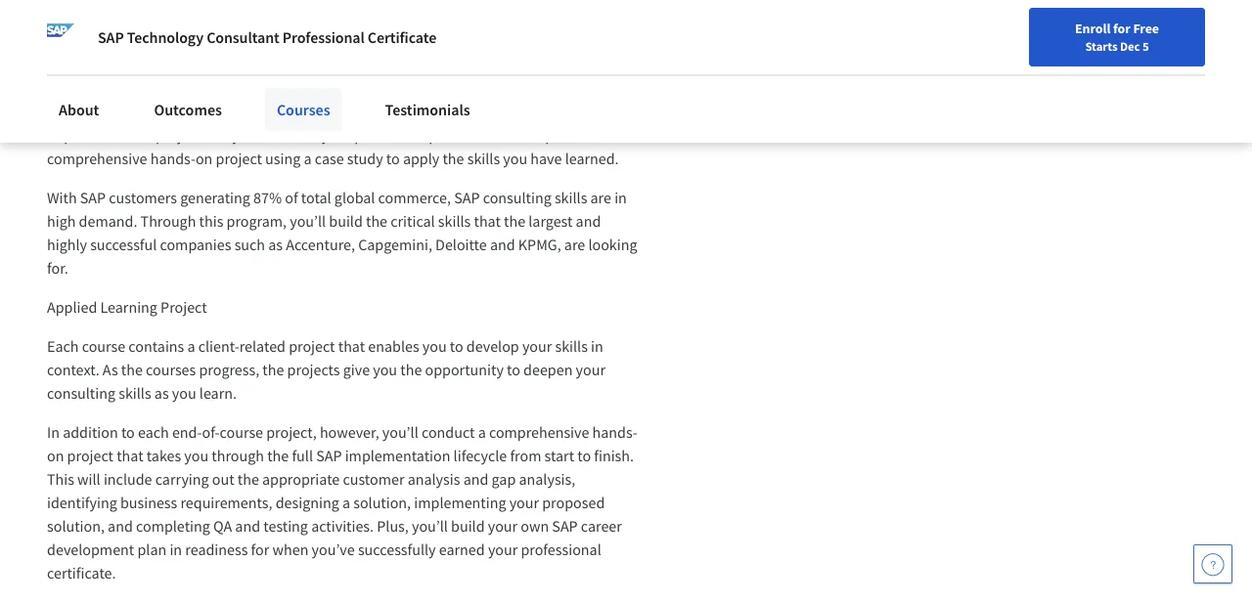 Task type: vqa. For each thing, say whether or not it's contained in the screenshot.
processes.
yes



Task type: locate. For each thing, give the bounding box(es) containing it.
study
[[347, 149, 383, 169]]

0 vertical spatial through
[[525, 102, 578, 122]]

are down largest
[[564, 235, 585, 255]]

knowledge.
[[47, 55, 123, 75]]

1 horizontal spatial comprehensive
[[489, 423, 589, 443]]

a
[[318, 32, 326, 51], [581, 126, 589, 145], [304, 149, 312, 169], [187, 337, 195, 357], [478, 423, 486, 443], [342, 494, 350, 513]]

methodologies
[[383, 55, 482, 75]]

0 horizontal spatial comprehensive
[[47, 149, 147, 169]]

as up courses
[[290, 79, 304, 98]]

0 horizontal spatial solution,
[[47, 517, 105, 537]]

gain
[[86, 79, 114, 98]]

career inside "you'll get the inside track on how to build a consulting career beyond just having product knowledge. you'll learn about project management methodologies and agile processes. you'll gain core consulting skills such as requirements gathering, stakeholder interviewing, client communication, client analysis, and solution design. plus, you'll go through several implementation project lifecycles to build your practical experience and complete a comprehensive hands-on project using a case study to apply the skills you have learned."
[[400, 32, 442, 51]]

total
[[301, 188, 331, 208]]

project down lifecycles
[[216, 149, 262, 169]]

0 vertical spatial in
[[614, 188, 627, 208]]

0 vertical spatial course
[[82, 337, 125, 357]]

solution, down the customer
[[353, 494, 411, 513]]

that inside each course contains a client-related project that enables you to develop your skills in context. as the courses progress, the projects give you the opportunity to deepen your consulting skills as you learn.
[[338, 337, 365, 357]]

0 vertical spatial comprehensive
[[47, 149, 147, 169]]

such
[[256, 79, 287, 98], [234, 235, 265, 255]]

0 horizontal spatial implementation
[[47, 126, 152, 145]]

lifecycle
[[454, 447, 507, 466]]

comprehensive up 'from'
[[489, 423, 589, 443]]

completing
[[136, 517, 210, 537]]

are
[[590, 188, 611, 208], [564, 235, 585, 255]]

comprehensive up with
[[47, 149, 147, 169]]

you've
[[312, 541, 355, 560]]

that up give
[[338, 337, 365, 357]]

as down courses
[[154, 384, 169, 404]]

sap technology consultant  professional certificate
[[98, 27, 436, 47]]

are down learned.
[[590, 188, 611, 208]]

and down lifecycle
[[463, 470, 488, 490]]

1 horizontal spatial in
[[591, 337, 603, 357]]

implementation inside in addition to each end-of-course project, however, you'll conduct a comprehensive hands- on project that takes you through the full sap implementation lifecycle from start to finish. this will include carrying out the appropriate customer analysis and gap analysis, identifying business requirements, designing a solution, implementing your proposed solution, and completing qa and testing activities. plus, you'll build your own sap career development plan in readiness for when you've successfully earned your professional certificate.
[[345, 447, 450, 466]]

0 vertical spatial such
[[256, 79, 287, 98]]

learn
[[165, 55, 198, 75]]

comprehensive inside in addition to each end-of-course project, however, you'll conduct a comprehensive hands- on project that takes you through the full sap implementation lifecycle from start to finish. this will include carrying out the appropriate customer analysis and gap analysis, identifying business requirements, designing a solution, implementing your proposed solution, and completing qa and testing activities. plus, you'll build your own sap career development plan in readiness for when you've successfully earned your professional certificate.
[[489, 423, 589, 443]]

skills
[[220, 79, 253, 98], [467, 149, 500, 169], [555, 188, 587, 208], [438, 212, 471, 231], [555, 337, 588, 357], [119, 384, 151, 404]]

in inside with sap customers generating 87% of total global commerce, sap consulting skills are in high demand. through this program, you'll build the critical skills that the largest and highly successful companies such as accenture, capgemini, deloitte and kpmg, are looking for.
[[614, 188, 627, 208]]

None search field
[[263, 51, 459, 90]]

such for companies
[[234, 235, 265, 255]]

plus,
[[432, 102, 463, 122], [377, 517, 409, 537]]

hands- inside "you'll get the inside track on how to build a consulting career beyond just having product knowledge. you'll learn about project management methodologies and agile processes. you'll gain core consulting skills such as requirements gathering, stakeholder interviewing, client communication, client analysis, and solution design. plus, you'll go through several implementation project lifecycles to build your practical experience and complete a comprehensive hands-on project using a case study to apply the skills you have learned."
[[150, 149, 196, 169]]

skills up deepen
[[555, 337, 588, 357]]

the right get on the top
[[109, 32, 131, 51]]

0 horizontal spatial as
[[154, 384, 169, 404]]

your up own
[[509, 494, 539, 513]]

plus, up successfully
[[377, 517, 409, 537]]

context.
[[47, 361, 99, 380]]

1 vertical spatial solution,
[[47, 517, 105, 537]]

you left have
[[503, 149, 527, 169]]

2 vertical spatial that
[[117, 447, 143, 466]]

1 horizontal spatial are
[[590, 188, 611, 208]]

1 vertical spatial plus,
[[377, 517, 409, 537]]

your inside "you'll get the inside track on how to build a consulting career beyond just having product knowledge. you'll learn about project management methodologies and agile processes. you'll gain core consulting skills such as requirements gathering, stakeholder interviewing, client communication, client analysis, and solution design. plus, you'll go through several implementation project lifecycles to build your practical experience and complete a comprehensive hands-on project using a case study to apply the skills you have learned."
[[322, 126, 351, 145]]

1 horizontal spatial analysis,
[[519, 470, 575, 490]]

gap
[[492, 470, 516, 490]]

project up projects
[[289, 337, 335, 357]]

0 vertical spatial plus,
[[432, 102, 463, 122]]

enroll
[[1075, 20, 1111, 37]]

0 vertical spatial career
[[400, 32, 442, 51]]

2 vertical spatial as
[[154, 384, 169, 404]]

0 horizontal spatial client
[[47, 102, 84, 122]]

and down the "go"
[[488, 126, 514, 145]]

through up the out
[[212, 447, 264, 466]]

outcomes
[[154, 100, 222, 119]]

get
[[86, 32, 106, 51]]

practical
[[354, 126, 411, 145]]

skills down experience
[[467, 149, 500, 169]]

1 horizontal spatial that
[[338, 337, 365, 357]]

with
[[47, 188, 77, 208]]

start
[[544, 447, 574, 466]]

complete
[[517, 126, 578, 145]]

2 vertical spatial in
[[170, 541, 182, 560]]

a up management
[[318, 32, 326, 51]]

as for requirements
[[290, 79, 304, 98]]

you'll
[[466, 102, 503, 122], [290, 212, 326, 231], [382, 423, 418, 443], [412, 517, 448, 537]]

just
[[497, 32, 521, 51]]

you'll left the "go"
[[466, 102, 503, 122]]

identifying
[[47, 494, 117, 513]]

1 horizontal spatial solution,
[[353, 494, 411, 513]]

1 horizontal spatial plus,
[[432, 102, 463, 122]]

technology
[[127, 27, 204, 47]]

client up lifecycles
[[197, 102, 233, 122]]

2 horizontal spatial as
[[290, 79, 304, 98]]

implementation up the customer
[[345, 447, 450, 466]]

and up stakeholder
[[485, 55, 510, 75]]

each
[[138, 423, 169, 443]]

build up management
[[281, 32, 315, 51]]

0 vertical spatial implementation
[[47, 126, 152, 145]]

project down addition
[[67, 447, 113, 466]]

business
[[120, 494, 177, 513]]

on down in
[[47, 447, 64, 466]]

successfully
[[358, 541, 436, 560]]

through inside "you'll get the inside track on how to build a consulting career beyond just having product knowledge. you'll learn about project management methodologies and agile processes. you'll gain core consulting skills such as requirements gathering, stakeholder interviewing, client communication, client analysis, and solution design. plus, you'll go through several implementation project lifecycles to build your practical experience and complete a comprehensive hands-on project using a case study to apply the skills you have learned."
[[525, 102, 578, 122]]

for left when on the left bottom of page
[[251, 541, 269, 560]]

career
[[400, 32, 442, 51], [581, 517, 622, 537]]

0 horizontal spatial hands-
[[150, 149, 196, 169]]

build up earned
[[451, 517, 485, 537]]

such up courses
[[256, 79, 287, 98]]

you'll down the for individuals
[[47, 32, 83, 51]]

1 horizontal spatial through
[[525, 102, 578, 122]]

project
[[243, 55, 290, 75], [155, 126, 202, 145], [216, 149, 262, 169], [289, 337, 335, 357], [67, 447, 113, 466]]

client down 'coursera' image
[[47, 102, 84, 122]]

have
[[531, 149, 562, 169]]

using
[[265, 149, 301, 169]]

for inside enroll for free starts dec 5
[[1113, 20, 1131, 37]]

hands- up finish.
[[592, 423, 638, 443]]

a left client-
[[187, 337, 195, 357]]

capgemini,
[[358, 235, 432, 255]]

1 vertical spatial course
[[220, 423, 263, 443]]

1 vertical spatial comprehensive
[[489, 423, 589, 443]]

1 horizontal spatial as
[[268, 235, 283, 255]]

development
[[47, 541, 134, 560]]

track
[[177, 32, 210, 51]]

implementation inside "you'll get the inside track on how to build a consulting career beyond just having product knowledge. you'll learn about project management methodologies and agile processes. you'll gain core consulting skills such as requirements gathering, stakeholder interviewing, client communication, client analysis, and solution design. plus, you'll go through several implementation project lifecycles to build your practical experience and complete a comprehensive hands-on project using a case study to apply the skills you have learned."
[[47, 126, 152, 145]]

beyond
[[445, 32, 494, 51]]

0 vertical spatial hands-
[[150, 149, 196, 169]]

solution, down identifying
[[47, 517, 105, 537]]

the down experience
[[443, 149, 464, 169]]

0 horizontal spatial for
[[251, 541, 269, 560]]

1 vertical spatial through
[[212, 447, 264, 466]]

1 vertical spatial that
[[338, 337, 365, 357]]

to right the how
[[264, 32, 278, 51]]

however,
[[320, 423, 379, 443]]

on inside in addition to each end-of-course project, however, you'll conduct a comprehensive hands- on project that takes you through the full sap implementation lifecycle from start to finish. this will include carrying out the appropriate customer analysis and gap analysis, identifying business requirements, designing a solution, implementing your proposed solution, and completing qa and testing activities. plus, you'll build your own sap career development plan in readiness for when you've successfully earned your professional certificate.
[[47, 447, 64, 466]]

consulting up largest
[[483, 188, 551, 208]]

the right as
[[121, 361, 143, 380]]

1 vertical spatial are
[[564, 235, 585, 255]]

such inside with sap customers generating 87% of total global commerce, sap consulting skills are in high demand. through this program, you'll build the critical skills that the largest and highly successful companies such as accenture, capgemini, deloitte and kpmg, are looking for.
[[234, 235, 265, 255]]

1 vertical spatial career
[[581, 517, 622, 537]]

generating
[[180, 188, 250, 208]]

testing
[[263, 517, 308, 537]]

client
[[47, 102, 84, 122], [197, 102, 233, 122]]

enables
[[368, 337, 419, 357]]

sap up deloitte
[[454, 188, 480, 208]]

1 vertical spatial for
[[251, 541, 269, 560]]

your up case
[[322, 126, 351, 145]]

progress,
[[199, 361, 259, 380]]

on down lifecycles
[[196, 149, 213, 169]]

in inside each course contains a client-related project that enables you to develop your skills in context. as the courses progress, the projects give you the opportunity to deepen your consulting skills as you learn.
[[591, 337, 603, 357]]

you'll down the inside
[[126, 55, 162, 75]]

0 horizontal spatial analysis,
[[236, 102, 293, 122]]

and up looking
[[576, 212, 601, 231]]

project,
[[266, 423, 317, 443]]

for
[[1113, 20, 1131, 37], [251, 541, 269, 560]]

1 horizontal spatial career
[[581, 517, 622, 537]]

that up deloitte
[[474, 212, 501, 231]]

experience
[[414, 126, 485, 145]]

comprehensive inside "you'll get the inside track on how to build a consulting career beyond just having product knowledge. you'll learn about project management methodologies and agile processes. you'll gain core consulting skills such as requirements gathering, stakeholder interviewing, client communication, client analysis, and solution design. plus, you'll go through several implementation project lifecycles to build your practical experience and complete a comprehensive hands-on project using a case study to apply the skills you have learned."
[[47, 149, 147, 169]]

as inside "you'll get the inside track on how to build a consulting career beyond just having product knowledge. you'll learn about project management methodologies and agile processes. you'll gain core consulting skills such as requirements gathering, stakeholder interviewing, client communication, client analysis, and solution design. plus, you'll go through several implementation project lifecycles to build your practical experience and complete a comprehensive hands-on project using a case study to apply the skills you have learned."
[[290, 79, 304, 98]]

1 horizontal spatial implementation
[[345, 447, 450, 466]]

such for skills
[[256, 79, 287, 98]]

your right find
[[752, 62, 778, 79]]

courses
[[277, 100, 330, 119]]

the right the out
[[238, 470, 259, 490]]

for.
[[47, 259, 68, 278]]

as inside each course contains a client-related project that enables you to develop your skills in context. as the courses progress, the projects give you the opportunity to deepen your consulting skills as you learn.
[[154, 384, 169, 404]]

learn.
[[199, 384, 237, 404]]

1 horizontal spatial hands-
[[592, 423, 638, 443]]

hands- up customers
[[150, 149, 196, 169]]

course down the learn.
[[220, 423, 263, 443]]

such down program,
[[234, 235, 265, 255]]

for
[[31, 10, 53, 29]]

free
[[1133, 20, 1159, 37]]

0 vertical spatial as
[[290, 79, 304, 98]]

through
[[525, 102, 578, 122], [212, 447, 264, 466]]

87%
[[253, 188, 282, 208]]

0 horizontal spatial career
[[400, 32, 442, 51]]

2 horizontal spatial that
[[474, 212, 501, 231]]

deloitte
[[435, 235, 487, 255]]

1 vertical spatial in
[[591, 337, 603, 357]]

0 horizontal spatial are
[[564, 235, 585, 255]]

0 horizontal spatial plus,
[[377, 517, 409, 537]]

consulting down context.
[[47, 384, 115, 404]]

a left case
[[304, 149, 312, 169]]

0 vertical spatial analysis,
[[236, 102, 293, 122]]

you down end-
[[184, 447, 209, 466]]

customer
[[343, 470, 404, 490]]

career inside in addition to each end-of-course project, however, you'll conduct a comprehensive hands- on project that takes you through the full sap implementation lifecycle from start to finish. this will include carrying out the appropriate customer analysis and gap analysis, identifying business requirements, designing a solution, implementing your proposed solution, and completing qa and testing activities. plus, you'll build your own sap career development plan in readiness for when you've successfully earned your professional certificate.
[[581, 517, 622, 537]]

through
[[140, 212, 196, 231]]

0 horizontal spatial course
[[82, 337, 125, 357]]

coursera image
[[16, 55, 140, 86]]

analysis, up lifecycles
[[236, 102, 293, 122]]

inside
[[134, 32, 173, 51]]

career down proposed
[[581, 517, 622, 537]]

consulting
[[329, 32, 397, 51], [148, 79, 217, 98], [483, 188, 551, 208], [47, 384, 115, 404]]

for up dec
[[1113, 20, 1131, 37]]

1 vertical spatial as
[[268, 235, 283, 255]]

1 horizontal spatial course
[[220, 423, 263, 443]]

1 vertical spatial such
[[234, 235, 265, 255]]

0 horizontal spatial that
[[117, 447, 143, 466]]

gathering,
[[398, 79, 465, 98]]

contains
[[129, 337, 184, 357]]

such inside "you'll get the inside track on how to build a consulting career beyond just having product knowledge. you'll learn about project management methodologies and agile processes. you'll gain core consulting skills such as requirements gathering, stakeholder interviewing, client communication, client analysis, and solution design. plus, you'll go through several implementation project lifecycles to build your practical experience and complete a comprehensive hands-on project using a case study to apply the skills you have learned."
[[256, 79, 287, 98]]

0 vertical spatial that
[[474, 212, 501, 231]]

build
[[281, 32, 315, 51], [285, 126, 318, 145], [329, 212, 363, 231], [451, 517, 485, 537]]

agile
[[513, 55, 544, 75]]

1 vertical spatial you'll
[[126, 55, 162, 75]]

design.
[[381, 102, 428, 122]]

find your new career
[[724, 62, 847, 79]]

0 horizontal spatial in
[[170, 541, 182, 560]]

build down global
[[329, 212, 363, 231]]

addition
[[63, 423, 118, 443]]

your right earned
[[488, 541, 518, 560]]

through up complete at the top left of page
[[525, 102, 578, 122]]

implementation
[[47, 126, 152, 145], [345, 447, 450, 466]]

you'll down the "total"
[[290, 212, 326, 231]]

deepen
[[523, 361, 573, 380]]

0 horizontal spatial through
[[212, 447, 264, 466]]

show notifications image
[[1060, 64, 1083, 87]]

the
[[109, 32, 131, 51], [443, 149, 464, 169], [366, 212, 387, 231], [504, 212, 525, 231], [121, 361, 143, 380], [263, 361, 284, 380], [400, 361, 422, 380], [267, 447, 289, 466], [238, 470, 259, 490]]

career up methodologies on the top of the page
[[400, 32, 442, 51]]

analysis, down start
[[519, 470, 575, 490]]

1 vertical spatial hands-
[[592, 423, 638, 443]]

that inside in addition to each end-of-course project, however, you'll conduct a comprehensive hands- on project that takes you through the full sap implementation lifecycle from start to finish. this will include carrying out the appropriate customer analysis and gap analysis, identifying business requirements, designing a solution, implementing your proposed solution, and completing qa and testing activities. plus, you'll build your own sap career development plan in readiness for when you've successfully earned your professional certificate.
[[117, 447, 143, 466]]

1 horizontal spatial for
[[1113, 20, 1131, 37]]

high
[[47, 212, 76, 231]]

0 vertical spatial for
[[1113, 20, 1131, 37]]

you'll inside "you'll get the inside track on how to build a consulting career beyond just having product knowledge. you'll learn about project management methodologies and agile processes. you'll gain core consulting skills such as requirements gathering, stakeholder interviewing, client communication, client analysis, and solution design. plus, you'll go through several implementation project lifecycles to build your practical experience and complete a comprehensive hands-on project using a case study to apply the skills you have learned."
[[466, 102, 503, 122]]

your right deepen
[[576, 361, 606, 380]]

course up as
[[82, 337, 125, 357]]

career
[[809, 62, 847, 79]]

as down program,
[[268, 235, 283, 255]]

related
[[239, 337, 286, 357]]

having
[[524, 32, 568, 51]]

to
[[264, 32, 278, 51], [268, 126, 282, 145], [386, 149, 400, 169], [450, 337, 463, 357], [507, 361, 520, 380], [121, 423, 135, 443], [577, 447, 591, 466]]

find
[[724, 62, 749, 79]]

0 vertical spatial on
[[213, 32, 230, 51]]

1 vertical spatial implementation
[[345, 447, 450, 466]]

outcomes link
[[142, 88, 234, 131]]

1 horizontal spatial client
[[197, 102, 233, 122]]

help center image
[[1201, 553, 1225, 576]]

1 vertical spatial analysis,
[[519, 470, 575, 490]]

2 client from the left
[[197, 102, 233, 122]]

analysis, inside "you'll get the inside track on how to build a consulting career beyond just having product knowledge. you'll learn about project management methodologies and agile processes. you'll gain core consulting skills such as requirements gathering, stakeholder interviewing, client communication, client analysis, and solution design. plus, you'll go through several implementation project lifecycles to build your practical experience and complete a comprehensive hands-on project using a case study to apply the skills you have learned."
[[236, 102, 293, 122]]

you'll up about
[[47, 79, 83, 98]]

to right start
[[577, 447, 591, 466]]

as inside with sap customers generating 87% of total global commerce, sap consulting skills are in high demand. through this program, you'll build the critical skills that the largest and highly successful companies such as accenture, capgemini, deloitte and kpmg, are looking for.
[[268, 235, 283, 255]]

the left full
[[267, 447, 289, 466]]

plus, up experience
[[432, 102, 463, 122]]

analysis, for gap
[[519, 470, 575, 490]]

2 horizontal spatial in
[[614, 188, 627, 208]]

analysis, inside in addition to each end-of-course project, however, you'll conduct a comprehensive hands- on project that takes you through the full sap implementation lifecycle from start to finish. this will include carrying out the appropriate customer analysis and gap analysis, identifying business requirements, designing a solution, implementing your proposed solution, and completing qa and testing activities. plus, you'll build your own sap career development plan in readiness for when you've successfully earned your professional certificate.
[[519, 470, 575, 490]]

2 vertical spatial on
[[47, 447, 64, 466]]



Task type: describe. For each thing, give the bounding box(es) containing it.
1 client from the left
[[47, 102, 84, 122]]

go
[[506, 102, 522, 122]]

plus, inside "you'll get the inside track on how to build a consulting career beyond just having product knowledge. you'll learn about project management methodologies and agile processes. you'll gain core consulting skills such as requirements gathering, stakeholder interviewing, client communication, client analysis, and solution design. plus, you'll go through several implementation project lifecycles to build your practical experience and complete a comprehensive hands-on project using a case study to apply the skills you have learned."
[[432, 102, 463, 122]]

core
[[117, 79, 145, 98]]

0 vertical spatial solution,
[[353, 494, 411, 513]]

starts
[[1085, 38, 1118, 54]]

and left solution
[[296, 102, 321, 122]]

learning
[[100, 298, 157, 317]]

client-
[[198, 337, 239, 357]]

your left own
[[488, 517, 518, 537]]

you down enables at the left bottom
[[373, 361, 397, 380]]

professional
[[521, 541, 601, 560]]

you up "opportunity" at the left bottom
[[422, 337, 447, 357]]

consultant
[[207, 27, 279, 47]]

end-
[[172, 423, 202, 443]]

sap up demand.
[[80, 188, 106, 208]]

as
[[103, 361, 118, 380]]

qa
[[213, 517, 232, 537]]

individuals
[[56, 10, 130, 29]]

give
[[343, 361, 370, 380]]

will
[[77, 470, 100, 490]]

sap up professional
[[552, 517, 578, 537]]

full
[[292, 447, 313, 466]]

enroll for free starts dec 5
[[1075, 20, 1159, 54]]

a up lifecycle
[[478, 423, 486, 443]]

hands- inside in addition to each end-of-course project, however, you'll conduct a comprehensive hands- on project that takes you through the full sap implementation lifecycle from start to finish. this will include carrying out the appropriate customer analysis and gap analysis, identifying business requirements, designing a solution, implementing your proposed solution, and completing qa and testing activities. plus, you'll build your own sap career development plan in readiness for when you've successfully earned your professional certificate.
[[592, 423, 638, 443]]

a up activities.
[[342, 494, 350, 513]]

shopping cart: 1 item image
[[866, 54, 903, 85]]

a inside each course contains a client-related project that enables you to develop your skills in context. as the courses progress, the projects give you the opportunity to deepen your consulting skills as you learn.
[[187, 337, 195, 357]]

0 vertical spatial you'll
[[47, 32, 83, 51]]

designing
[[276, 494, 339, 513]]

takes
[[147, 447, 181, 466]]

certificate
[[368, 27, 436, 47]]

you'll get the inside track on how to build a consulting career beyond just having product knowledge. you'll learn about project management methodologies and agile processes. you'll gain core consulting skills such as requirements gathering, stakeholder interviewing, client communication, client analysis, and solution design. plus, you'll go through several implementation project lifecycles to build your practical experience and complete a comprehensive hands-on project using a case study to apply the skills you have learned.
[[47, 32, 637, 169]]

certificate.
[[47, 564, 116, 584]]

for inside in addition to each end-of-course project, however, you'll conduct a comprehensive hands- on project that takes you through the full sap implementation lifecycle from start to finish. this will include carrying out the appropriate customer analysis and gap analysis, identifying business requirements, designing a solution, implementing your proposed solution, and completing qa and testing activities. plus, you'll build your own sap career development plan in readiness for when you've successfully earned your professional certificate.
[[251, 541, 269, 560]]

analysis, for client
[[236, 102, 293, 122]]

1 vertical spatial on
[[196, 149, 213, 169]]

skills down courses
[[119, 384, 151, 404]]

interviewing,
[[548, 79, 634, 98]]

project down outcomes on the left of the page
[[155, 126, 202, 145]]

project inside in addition to each end-of-course project, however, you'll conduct a comprehensive hands- on project that takes you through the full sap implementation lifecycle from start to finish. this will include carrying out the appropriate customer analysis and gap analysis, identifying business requirements, designing a solution, implementing your proposed solution, and completing qa and testing activities. plus, you'll build your own sap career development plan in readiness for when you've successfully earned your professional certificate.
[[67, 447, 113, 466]]

the down enables at the left bottom
[[400, 361, 422, 380]]

5
[[1142, 38, 1149, 54]]

processes.
[[548, 55, 616, 75]]

implementing
[[414, 494, 506, 513]]

build down courses
[[285, 126, 318, 145]]

a up learned.
[[581, 126, 589, 145]]

own
[[521, 517, 549, 537]]

english button
[[913, 39, 1031, 103]]

2 vertical spatial you'll
[[47, 79, 83, 98]]

of
[[285, 188, 298, 208]]

the up capgemini,
[[366, 212, 387, 231]]

skills down 'about'
[[220, 79, 253, 98]]

and right qa on the bottom of the page
[[235, 517, 260, 537]]

projects
[[287, 361, 340, 380]]

new
[[781, 62, 806, 79]]

course inside in addition to each end-of-course project, however, you'll conduct a comprehensive hands- on project that takes you through the full sap implementation lifecycle from start to finish. this will include carrying out the appropriate customer analysis and gap analysis, identifying business requirements, designing a solution, implementing your proposed solution, and completing qa and testing activities. plus, you'll build your own sap career development plan in readiness for when you've successfully earned your professional certificate.
[[220, 423, 263, 443]]

you'll down implementing
[[412, 517, 448, 537]]

to up using in the top left of the page
[[268, 126, 282, 145]]

largest
[[529, 212, 573, 231]]

plus, inside in addition to each end-of-course project, however, you'll conduct a comprehensive hands- on project that takes you through the full sap implementation lifecycle from start to finish. this will include carrying out the appropriate customer analysis and gap analysis, identifying business requirements, designing a solution, implementing your proposed solution, and completing qa and testing activities. plus, you'll build your own sap career development plan in readiness for when you've successfully earned your professional certificate.
[[377, 517, 409, 537]]

sap right full
[[316, 447, 342, 466]]

about link
[[47, 88, 111, 131]]

this
[[199, 212, 223, 231]]

demand.
[[79, 212, 137, 231]]

stakeholder
[[468, 79, 545, 98]]

0 vertical spatial are
[[590, 188, 611, 208]]

lifecycles
[[205, 126, 265, 145]]

sap up knowledge.
[[98, 27, 124, 47]]

you'll inside with sap customers generating 87% of total global commerce, sap consulting skills are in high demand. through this program, you'll build the critical skills that the largest and highly successful companies such as accenture, capgemini, deloitte and kpmg, are looking for.
[[290, 212, 326, 231]]

to up "opportunity" at the left bottom
[[450, 337, 463, 357]]

project
[[161, 298, 207, 317]]

conduct
[[422, 423, 475, 443]]

opportunity
[[425, 361, 504, 380]]

courses
[[146, 361, 196, 380]]

to down develop
[[507, 361, 520, 380]]

develop
[[466, 337, 519, 357]]

in inside in addition to each end-of-course project, however, you'll conduct a comprehensive hands- on project that takes you through the full sap implementation lifecycle from start to finish. this will include carrying out the appropriate customer analysis and gap analysis, identifying business requirements, designing a solution, implementing your proposed solution, and completing qa and testing activities. plus, you'll build your own sap career development plan in readiness for when you've successfully earned your professional certificate.
[[170, 541, 182, 560]]

you down courses
[[172, 384, 196, 404]]

when
[[272, 541, 309, 560]]

critical
[[391, 212, 435, 231]]

project inside each course contains a client-related project that enables you to develop your skills in context. as the courses progress, the projects give you the opportunity to deepen your consulting skills as you learn.
[[289, 337, 335, 357]]

requirements
[[307, 79, 395, 98]]

program,
[[226, 212, 287, 231]]

and left "kpmg,"
[[490, 235, 515, 255]]

build inside in addition to each end-of-course project, however, you'll conduct a comprehensive hands- on project that takes you through the full sap implementation lifecycle from start to finish. this will include carrying out the appropriate customer analysis and gap analysis, identifying business requirements, designing a solution, implementing your proposed solution, and completing qa and testing activities. plus, you'll build your own sap career development plan in readiness for when you've successfully earned your professional certificate.
[[451, 517, 485, 537]]

in
[[47, 423, 60, 443]]

readiness
[[185, 541, 248, 560]]

several
[[581, 102, 627, 122]]

course inside each course contains a client-related project that enables you to develop your skills in context. as the courses progress, the projects give you the opportunity to deepen your consulting skills as you learn.
[[82, 337, 125, 357]]

customers
[[109, 188, 177, 208]]

product
[[572, 32, 623, 51]]

management
[[293, 55, 380, 75]]

the down related
[[263, 361, 284, 380]]

this
[[47, 470, 74, 490]]

and down the business
[[108, 517, 133, 537]]

sap image
[[47, 23, 74, 51]]

consulting up management
[[329, 32, 397, 51]]

include
[[104, 470, 152, 490]]

project down sap technology consultant  professional certificate
[[243, 55, 290, 75]]

as for accenture,
[[268, 235, 283, 255]]

commerce,
[[378, 188, 451, 208]]

testimonials link
[[373, 88, 482, 131]]

learned.
[[565, 149, 619, 169]]

analysis
[[408, 470, 460, 490]]

skills up largest
[[555, 188, 587, 208]]

highly
[[47, 235, 87, 255]]

in addition to each end-of-course project, however, you'll conduct a comprehensive hands- on project that takes you through the full sap implementation lifecycle from start to finish. this will include carrying out the appropriate customer analysis and gap analysis, identifying business requirements, designing a solution, implementing your proposed solution, and completing qa and testing activities. plus, you'll build your own sap career development plan in readiness for when you've successfully earned your professional certificate.
[[47, 423, 638, 584]]

the up "kpmg,"
[[504, 212, 525, 231]]

professional
[[282, 27, 365, 47]]

out
[[212, 470, 234, 490]]

that inside with sap customers generating 87% of total global commerce, sap consulting skills are in high demand. through this program, you'll build the critical skills that the largest and highly successful companies such as accenture, capgemini, deloitte and kpmg, are looking for.
[[474, 212, 501, 231]]

case
[[315, 149, 344, 169]]

your up deepen
[[522, 337, 552, 357]]

with sap customers generating 87% of total global commerce, sap consulting skills are in high demand. through this program, you'll build the critical skills that the largest and highly successful companies such as accenture, capgemini, deloitte and kpmg, are looking for.
[[47, 188, 641, 278]]

skills up deloitte
[[438, 212, 471, 231]]

consulting up outcomes on the left of the page
[[148, 79, 217, 98]]

through inside in addition to each end-of-course project, however, you'll conduct a comprehensive hands- on project that takes you through the full sap implementation lifecycle from start to finish. this will include carrying out the appropriate customer analysis and gap analysis, identifying business requirements, designing a solution, implementing your proposed solution, and completing qa and testing activities. plus, you'll build your own sap career development plan in readiness for when you've successfully earned your professional certificate.
[[212, 447, 264, 466]]

you inside in addition to each end-of-course project, however, you'll conduct a comprehensive hands- on project that takes you through the full sap implementation lifecycle from start to finish. this will include carrying out the appropriate customer analysis and gap analysis, identifying business requirements, designing a solution, implementing your proposed solution, and completing qa and testing activities. plus, you'll build your own sap career development plan in readiness for when you've successfully earned your professional certificate.
[[184, 447, 209, 466]]

consulting inside with sap customers generating 87% of total global commerce, sap consulting skills are in high demand. through this program, you'll build the critical skills that the largest and highly successful companies such as accenture, capgemini, deloitte and kpmg, are looking for.
[[483, 188, 551, 208]]

to down practical
[[386, 149, 400, 169]]

you'll left conduct
[[382, 423, 418, 443]]

to left each
[[121, 423, 135, 443]]

global
[[334, 188, 375, 208]]

you inside "you'll get the inside track on how to build a consulting career beyond just having product knowledge. you'll learn about project management methodologies and agile processes. you'll gain core consulting skills such as requirements gathering, stakeholder interviewing, client communication, client analysis, and solution design. plus, you'll go through several implementation project lifecycles to build your practical experience and complete a comprehensive hands-on project using a case study to apply the skills you have learned."
[[503, 149, 527, 169]]

consulting inside each course contains a client-related project that enables you to develop your skills in context. as the courses progress, the projects give you the opportunity to deepen your consulting skills as you learn.
[[47, 384, 115, 404]]

courses link
[[265, 88, 342, 131]]

find your new career link
[[714, 59, 856, 83]]

carrying
[[155, 470, 209, 490]]

build inside with sap customers generating 87% of total global commerce, sap consulting skills are in high demand. through this program, you'll build the critical skills that the largest and highly successful companies such as accenture, capgemini, deloitte and kpmg, are looking for.
[[329, 212, 363, 231]]

apply
[[403, 149, 440, 169]]



